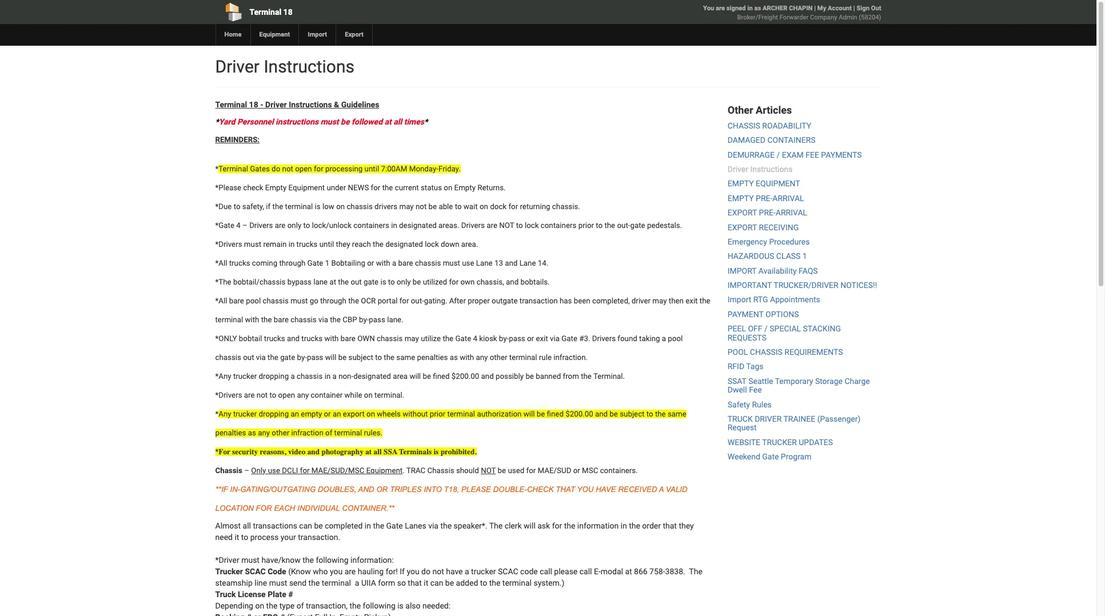 Task type: locate. For each thing, give the bounding box(es) containing it.
drivers
[[375, 202, 398, 211]]

1 horizontal spatial driver
[[265, 100, 287, 109]]

all for all trucks coming through gate 1 bobtailing or with a bare chassis must use lane 13 and lane 14.
[[219, 259, 227, 268]]

any for any trucker dropping an empty or an export on wheels without prior terminal authorization will be fined $200.00 and be subject to the same penalties as any other infraction of terminal rules.
[[219, 410, 231, 419]]

not right "gates"
[[282, 165, 293, 173]]

0 horizontal spatial 18
[[249, 100, 258, 109]]

1 vertical spatial empty
[[728, 194, 754, 203]]

will inside 'almost all transactions can be completed in the gate lanes via the speaker*. the clerk will ask for the information in the order that they need it to process your transaction.'
[[524, 522, 536, 531]]

0 vertical spatial pool
[[246, 297, 261, 305]]

utilized
[[423, 278, 447, 286]]

all inside 'almost all transactions can be completed in the gate lanes via the speaker*. the clerk will ask for the information in the order that they need it to process your transaction.'
[[243, 522, 251, 531]]

dropping inside any trucker dropping an empty or an export on wheels without prior terminal authorization will be fined $200.00 and be subject to the same penalties as any other infraction of terminal rules.
[[259, 410, 289, 419]]

container.**
[[342, 504, 395, 513]]

for
[[314, 165, 324, 173], [371, 184, 381, 192], [509, 202, 518, 211], [449, 278, 459, 286], [400, 297, 409, 305], [300, 467, 310, 475], [527, 467, 536, 475], [552, 522, 562, 531]]

exam
[[782, 150, 804, 159]]

to inside only bobtail trucks and trucks with bare own chassis may utilize the gate 4 kiosk by-pass or exit via gate #3. drivers found taking a pool chassis out via the gate by-pass will be subject to the same penalties as with any other terminal rule infraction.
[[375, 353, 382, 362]]

to inside (know who you are hauling for! if you do not have a trucker scac code call please call e-modal at 866 758-3838.  the steamship line must send the terminal  a uiia form so that it can be added to the terminal system.) truck license plate # depending on the type of transaction, the following is also needed:
[[480, 579, 487, 588]]

penalties down utilize
[[417, 353, 448, 362]]

and down terminal.
[[595, 410, 608, 419]]

2 dropping from the top
[[259, 410, 289, 419]]

prior inside any trucker dropping an empty or an export on wheels without prior terminal authorization will be fined $200.00 and be subject to the same penalties as any other infraction of terminal rules.
[[430, 410, 446, 419]]

pass left lane.
[[369, 316, 385, 324]]

2 horizontal spatial the
[[689, 567, 703, 576]]

1 horizontal spatial lock
[[525, 221, 539, 230]]

any inside only bobtail trucks and trucks with bare own chassis may utilize the gate 4 kiosk by-pass or exit via gate #3. drivers found taking a pool chassis out via the gate by-pass will be subject to the same penalties as with any other terminal rule infraction.
[[476, 353, 488, 362]]

0 horizontal spatial chassis
[[215, 467, 243, 475]]

open
[[295, 165, 312, 173], [278, 391, 295, 400]]

0 horizontal spatial |
[[815, 5, 816, 12]]

check
[[527, 486, 554, 494]]

they right order
[[679, 522, 694, 531]]

0 horizontal spatial out
[[243, 353, 254, 362]]

0 vertical spatial all
[[219, 259, 227, 268]]

1 vertical spatial chassis
[[750, 348, 783, 357]]

0 horizontal spatial fined
[[433, 372, 450, 381]]

chassis,
[[477, 278, 504, 286]]

peel
[[728, 324, 747, 334]]

/ right off
[[765, 324, 768, 334]]

truck
[[215, 590, 236, 599]]

drivers inside only bobtail trucks and trucks with bare own chassis may utilize the gate 4 kiosk by-pass or exit via gate #3. drivers found taking a pool chassis out via the gate by-pass will be subject to the same penalties as with any other terminal rule infraction.
[[592, 335, 616, 343]]

1 horizontal spatial subject
[[620, 410, 645, 419]]

stacking
[[803, 324, 841, 334]]

driver down the demurrage
[[728, 165, 749, 174]]

18 for terminal 18 - driver instructions & guidelines
[[249, 100, 258, 109]]

gate left #3.
[[562, 335, 578, 343]]

you right if
[[407, 567, 420, 576]]

empty
[[301, 410, 322, 419]]

may
[[400, 202, 414, 211], [653, 297, 667, 305], [405, 335, 419, 343]]

trucker inside any trucker dropping an empty or an export on wheels without prior terminal authorization will be fined $200.00 and be subject to the same penalties as any other infraction of terminal rules.
[[233, 410, 257, 419]]

is
[[315, 202, 321, 211], [381, 278, 386, 286], [434, 448, 439, 456], [398, 602, 404, 611]]

possibly
[[496, 372, 524, 381]]

1 scac from the left
[[245, 567, 266, 576]]

emergency
[[728, 237, 768, 247]]

terminal inside all bare pool chassis must go through the ocr portal for out-gating. after proper outgate transaction has been completed, driver may then exit the terminal with the bare chassis via the cbp by-pass lane.
[[215, 316, 243, 324]]

2 empty from the top
[[728, 194, 754, 203]]

of right type
[[297, 602, 304, 611]]

driver down home link
[[215, 57, 260, 77]]

2 all from the top
[[219, 297, 227, 305]]

1 vertical spatial that
[[408, 579, 422, 588]]

0 vertical spatial gate
[[631, 221, 646, 230]]

pool inside only bobtail trucks and trucks with bare own chassis may utilize the gate 4 kiosk by-pass or exit via gate #3. drivers found taking a pool chassis out via the gate by-pass will be subject to the same penalties as with any other terminal rule infraction.
[[668, 335, 683, 343]]

chassis
[[215, 467, 243, 475], [428, 467, 455, 475]]

0 vertical spatial pass
[[369, 316, 385, 324]]

must inside all bare pool chassis must go through the ocr portal for out-gating. after proper outgate transaction has been completed, driver may then exit the terminal with the bare chassis via the cbp by-pass lane.
[[291, 297, 308, 305]]

1 vertical spatial can
[[431, 579, 444, 588]]

1 horizontal spatial it
[[424, 579, 429, 588]]

1 horizontal spatial |
[[854, 5, 856, 12]]

call up the system.)
[[540, 567, 553, 576]]

for right dcli on the left bottom
[[300, 467, 310, 475]]

/ left exam
[[777, 150, 780, 159]]

payment
[[728, 310, 764, 319]]

0 horizontal spatial same
[[397, 353, 415, 362]]

1 vertical spatial prior
[[430, 410, 446, 419]]

1 horizontal spatial the
[[489, 522, 503, 531]]

photography
[[322, 448, 364, 456]]

0 vertical spatial other
[[490, 353, 508, 362]]

are left hauling
[[345, 567, 356, 576]]

equipment
[[259, 31, 290, 38], [289, 184, 325, 192], [366, 467, 403, 475]]

process
[[250, 533, 279, 542]]

1 horizontal spatial empty
[[455, 184, 476, 192]]

driver instructions
[[215, 57, 355, 77]]

prior down chassis.
[[579, 221, 594, 230]]

0 vertical spatial designated
[[399, 221, 437, 230]]

at right followed
[[385, 117, 392, 126]]

only left the lock/unlock
[[288, 221, 302, 230]]

by- up *drivers are not to open any container while on terminal.
[[297, 353, 307, 362]]

lane left 14.
[[520, 259, 536, 268]]

empty
[[265, 184, 287, 192], [455, 184, 476, 192]]

empty up if
[[265, 184, 287, 192]]

* yard personnel instructions must be followed at all times *
[[215, 117, 428, 126]]

1 vertical spatial same
[[668, 410, 687, 419]]

0 horizontal spatial penalties
[[215, 429, 246, 437]]

receiving
[[759, 223, 799, 232]]

options
[[766, 310, 799, 319]]

subject inside only bobtail trucks and trucks with bare own chassis may utilize the gate 4 kiosk by-pass or exit via gate #3. drivers found taking a pool chassis out via the gate by-pass will be subject to the same penalties as with any other terminal rule infraction.
[[349, 353, 373, 362]]

pedestals.
[[647, 221, 683, 230]]

and inside only bobtail trucks and trucks with bare own chassis may utilize the gate 4 kiosk by-pass or exit via gate #3. drivers found taking a pool chassis out via the gate by-pass will be subject to the same penalties as with any other terminal rule infraction.
[[287, 335, 300, 343]]

import inside import link
[[308, 31, 327, 38]]

through up bypass at left
[[279, 259, 306, 268]]

0 vertical spatial dropping
[[259, 372, 289, 381]]

2 scac from the left
[[498, 567, 519, 576]]

terminal for terminal 18
[[250, 7, 282, 17]]

kiosk
[[480, 335, 497, 343]]

trucker inside (know who you are hauling for! if you do not have a trucker scac code call please call e-modal at 866 758-3838.  the steamship line must send the terminal  a uiia form so that it can be added to the terminal system.) truck license plate # depending on the type of transaction, the following is also needed:
[[471, 567, 496, 576]]

1 vertical spatial out-
[[411, 297, 424, 305]]

do inside (know who you are hauling for! if you do not have a trucker scac code call please call e-modal at 866 758-3838.  the steamship line must send the terminal  a uiia form so that it can be added to the terminal system.) truck license plate # depending on the type of transaction, the following is also needed:
[[422, 567, 431, 576]]

not inside (know who you are hauling for! if you do not have a trucker scac code call please call e-modal at 866 758-3838.  the steamship line must send the terminal  a uiia form so that it can be added to the terminal system.) truck license plate # depending on the type of transaction, the following is also needed:
[[433, 567, 444, 576]]

will right authorization
[[524, 410, 535, 419]]

terminal for terminal 18 - driver instructions & guidelines
[[215, 100, 247, 109]]

1 horizontal spatial through
[[320, 297, 347, 305]]

are right you
[[716, 5, 725, 12]]

0 horizontal spatial only
[[288, 221, 302, 230]]

if
[[400, 567, 405, 576]]

1 vertical spatial dropping
[[259, 410, 289, 419]]

the bobtail/chassis bypass lane at the out gate is to only be utilized for own chassis, and bobtails.
[[219, 278, 550, 286]]

drivers
[[249, 221, 273, 230], [461, 221, 485, 230], [219, 240, 242, 249], [592, 335, 616, 343]]

drivers down due
[[219, 240, 242, 249]]

2 chassis from the left
[[428, 467, 455, 475]]

designated up all trucks coming through gate 1 bobtailing or with a bare chassis must use lane 13 and lane 14.
[[386, 240, 423, 249]]

any inside any trucker dropping an empty or an export on wheels without prior terminal authorization will be fined $200.00 and be subject to the same penalties as any other infraction of terminal rules.
[[258, 429, 270, 437]]

1 horizontal spatial chassis
[[428, 467, 455, 475]]

any down *drivers
[[219, 410, 231, 419]]

at right lane
[[330, 278, 336, 286]]

are inside (know who you are hauling for! if you do not have a trucker scac code call please call e-modal at 866 758-3838.  the steamship line must send the terminal  a uiia form so that it can be added to the terminal system.) truck license plate # depending on the type of transaction, the following is also needed:
[[345, 567, 356, 576]]

gate inside only bobtail trucks and trucks with bare own chassis may utilize the gate 4 kiosk by-pass or exit via gate #3. drivers found taking a pool chassis out via the gate by-pass will be subject to the same penalties as with any other terminal rule infraction.
[[280, 353, 295, 362]]

1 vertical spatial all
[[374, 448, 382, 456]]

0 vertical spatial any
[[219, 372, 231, 381]]

terminal down who
[[322, 579, 351, 588]]

have
[[446, 567, 463, 576]]

1 horizontal spatial containers
[[541, 221, 577, 230]]

be left the used
[[498, 467, 506, 475]]

1 vertical spatial following
[[363, 602, 396, 611]]

status
[[421, 184, 442, 192]]

penalties inside only bobtail trucks and trucks with bare own chassis may utilize the gate 4 kiosk by-pass or exit via gate #3. drivers found taking a pool chassis out via the gate by-pass will be subject to the same penalties as with any other terminal rule infraction.
[[417, 353, 448, 362]]

out inside only bobtail trucks and trucks with bare own chassis may utilize the gate 4 kiosk by-pass or exit via gate #3. drivers found taking a pool chassis out via the gate by-pass will be subject to the same penalties as with any other terminal rule infraction.
[[243, 353, 254, 362]]

export
[[343, 410, 365, 419]]

penalties inside any trucker dropping an empty or an export on wheels without prior terminal authorization will be fined $200.00 and be subject to the same penalties as any other infraction of terminal rules.
[[215, 429, 246, 437]]

uiia
[[361, 579, 376, 588]]

0 horizontal spatial can
[[299, 522, 312, 531]]

– left only on the bottom
[[244, 467, 249, 475]]

damaged containers link
[[728, 136, 816, 145]]

0 vertical spatial of
[[326, 429, 333, 437]]

import inside other articles chassis roadability damaged containers demurrage / exam fee payments driver instructions empty equipment empty pre-arrival export pre-arrival export receiving emergency procedures hazardous class 1 import availability faqs important trucker/driver notices!! import rtg appointments payment options peel off / special stacking requests pool chassis requirements rfid tags ssat seattle temporary storage charge dwell fee safety rules truck driver trainee (passenger) request website trucker updates weekend gate program
[[728, 295, 752, 305]]

prohibited.
[[441, 448, 477, 456]]

personnel
[[237, 117, 274, 126]]

needed:
[[423, 602, 451, 611]]

0 vertical spatial do
[[272, 165, 280, 173]]

0 vertical spatial fined
[[433, 372, 450, 381]]

$200.00 inside any trucker dropping an empty or an export on wheels without prior terminal authorization will be fined $200.00 and be subject to the same penalties as any other infraction of terminal rules.
[[566, 410, 594, 419]]

1 vertical spatial do
[[422, 567, 431, 576]]

out down bobtailing
[[351, 278, 362, 286]]

1 vertical spatial they
[[679, 522, 694, 531]]

1 horizontal spatial out
[[351, 278, 362, 286]]

almost
[[215, 522, 241, 531]]

0 vertical spatial as
[[755, 5, 761, 12]]

terminal left 'rule'
[[510, 353, 537, 362]]

for inside all bare pool chassis must go through the ocr portal for out-gating. after proper outgate transaction has been completed, driver may then exit the terminal with the bare chassis via the cbp by-pass lane.
[[400, 297, 409, 305]]

2 vertical spatial the
[[689, 567, 703, 576]]

mae/sud/msc
[[312, 467, 365, 475]]

the inside *driver must have/know the following information: trucker scac code
[[303, 556, 314, 565]]

2 | from the left
[[854, 5, 856, 12]]

procedures
[[770, 237, 810, 247]]

they
[[336, 240, 350, 249], [679, 522, 694, 531]]

reasons,
[[260, 448, 286, 456]]

gate 4 – drivers are only to lock/unlock containers in designated areas. drivers are not to lock containers prior to the out-gate pedestals.
[[219, 221, 683, 230]]

gate up *drivers are not to open any container while on terminal.
[[280, 353, 295, 362]]

are right *drivers
[[244, 391, 255, 400]]

driver
[[632, 297, 651, 305]]

2 vertical spatial terminal
[[219, 165, 248, 173]]

be down banned
[[537, 410, 545, 419]]

wheels
[[377, 410, 401, 419]]

0 vertical spatial can
[[299, 522, 312, 531]]

driver inside other articles chassis roadability damaged containers demurrage / exam fee payments driver instructions empty equipment empty pre-arrival export pre-arrival export receiving emergency procedures hazardous class 1 import availability faqs important trucker/driver notices!! import rtg appointments payment options peel off / special stacking requests pool chassis requirements rfid tags ssat seattle temporary storage charge dwell fee safety rules truck driver trainee (passenger) request website trucker updates weekend gate program
[[728, 165, 749, 174]]

by- inside all bare pool chassis must go through the ocr portal for out-gating. after proper outgate transaction has been completed, driver may then exit the terminal with the bare chassis via the cbp by-pass lane.
[[359, 316, 369, 324]]

and
[[505, 259, 518, 268], [506, 278, 519, 286], [287, 335, 300, 343], [481, 372, 494, 381], [595, 410, 608, 419], [308, 448, 320, 456]]

arrival up receiving
[[776, 208, 808, 217]]

while
[[345, 391, 362, 400]]

the right 758-
[[689, 567, 703, 576]]

it inside (know who you are hauling for! if you do not have a trucker scac code call please call e-modal at 866 758-3838.  the steamship line must send the terminal  a uiia form so that it can be added to the terminal system.) truck license plate # depending on the type of transaction, the following is also needed:
[[424, 579, 429, 588]]

are inside you are signed in as archer chapin | my account | sign out broker/freight forwarder company admin (58204)
[[716, 5, 725, 12]]

containers down chassis.
[[541, 221, 577, 230]]

used
[[508, 467, 525, 475]]

gate left lanes
[[386, 522, 403, 531]]

open left 'processing'
[[295, 165, 312, 173]]

0 horizontal spatial import
[[308, 31, 327, 38]]

1 horizontal spatial call
[[580, 567, 592, 576]]

chassis down for
[[215, 467, 243, 475]]

&
[[334, 100, 339, 109]]

must down down
[[443, 259, 460, 268]]

be
[[341, 117, 350, 126], [429, 202, 437, 211], [413, 278, 421, 286], [338, 353, 347, 362], [423, 372, 431, 381], [526, 372, 534, 381], [537, 410, 545, 419], [610, 410, 618, 419], [498, 467, 506, 475], [314, 522, 323, 531], [446, 579, 454, 588]]

fined down banned
[[547, 410, 564, 419]]

1 horizontal spatial exit
[[686, 297, 698, 305]]

1 vertical spatial import
[[728, 295, 752, 305]]

type
[[280, 602, 295, 611]]

dock
[[490, 202, 507, 211]]

all inside all bare pool chassis must go through the ocr portal for out-gating. after proper outgate transaction has been completed, driver may then exit the terminal with the bare chassis via the cbp by-pass lane.
[[219, 297, 227, 305]]

0 horizontal spatial it
[[235, 533, 239, 542]]

0 vertical spatial export
[[728, 208, 757, 217]]

18 inside terminal 18 link
[[283, 7, 293, 17]]

pool inside all bare pool chassis must go through the ocr portal for out-gating. after proper outgate transaction has been completed, driver may then exit the terminal with the bare chassis via the cbp by-pass lane.
[[246, 297, 261, 305]]

2 export from the top
[[728, 223, 757, 232]]

form
[[378, 579, 395, 588]]

subject down terminal.
[[620, 410, 645, 419]]

empty up 'empty pre-arrival' link
[[728, 179, 754, 188]]

lock left down
[[425, 240, 439, 249]]

you right who
[[330, 567, 343, 576]]

0 horizontal spatial call
[[540, 567, 553, 576]]

equipment link
[[250, 24, 299, 46]]

| left sign
[[854, 5, 856, 12]]

0 horizontal spatial use
[[268, 467, 280, 475]]

2 you from the left
[[407, 567, 420, 576]]

weekend
[[728, 453, 761, 462]]

chassis down go on the top of the page
[[291, 316, 317, 324]]

charge
[[845, 377, 870, 386]]

chassis down only
[[215, 353, 241, 362]]

0 horizontal spatial not
[[481, 467, 496, 475]]

1 | from the left
[[815, 5, 816, 12]]

0 vertical spatial subject
[[349, 353, 373, 362]]

1 horizontal spatial gate
[[364, 278, 379, 286]]

fined inside any trucker dropping an empty or an export on wheels without prior terminal authorization will be fined $200.00 and be subject to the same penalties as any other infraction of terminal rules.
[[547, 410, 564, 419]]

1 vertical spatial by-
[[499, 335, 509, 343]]

1 dropping from the top
[[259, 372, 289, 381]]

seattle
[[749, 377, 774, 386]]

0 horizontal spatial other
[[272, 429, 290, 437]]

0 vertical spatial trucker
[[233, 372, 257, 381]]

0 vertical spatial import
[[308, 31, 327, 38]]

following inside (know who you are hauling for! if you do not have a trucker scac code call please call e-modal at 866 758-3838.  the steamship line must send the terminal  a uiia form so that it can be added to the terminal system.) truck license plate # depending on the type of transaction, the following is also needed:
[[363, 602, 396, 611]]

individual
[[297, 504, 340, 513]]

and right 13
[[505, 259, 518, 268]]

import rtg appointments link
[[728, 295, 821, 305]]

of inside any trucker dropping an empty or an export on wheels without prior terminal authorization will be fined $200.00 and be subject to the same penalties as any other infraction of terminal rules.
[[326, 429, 333, 437]]

1 horizontal spatial of
[[326, 429, 333, 437]]

2 any from the top
[[219, 410, 231, 419]]

1 horizontal spatial lane
[[520, 259, 536, 268]]

1 you from the left
[[330, 567, 343, 576]]

2 vertical spatial as
[[248, 429, 256, 437]]

1 horizontal spatial an
[[333, 410, 341, 419]]

4 down "*please"
[[236, 221, 241, 230]]

instructions up '* yard personnel instructions must be followed at all times *'
[[289, 100, 332, 109]]

1 horizontal spatial that
[[663, 522, 677, 531]]

or inside any trucker dropping an empty or an export on wheels without prior terminal authorization will be fined $200.00 and be subject to the same penalties as any other infraction of terminal rules.
[[324, 410, 331, 419]]

0 vertical spatial any
[[476, 353, 488, 362]]

terminal down code
[[503, 579, 532, 588]]

following inside *driver must have/know the following information: trucker scac code
[[316, 556, 349, 565]]

1 empty from the top
[[728, 179, 754, 188]]

able
[[439, 202, 453, 211]]

bare inside only bobtail trucks and trucks with bare own chassis may utilize the gate 4 kiosk by-pass or exit via gate #3. drivers found taking a pool chassis out via the gate by-pass will be subject to the same penalties as with any other terminal rule infraction.
[[341, 335, 356, 343]]

with
[[376, 259, 390, 268], [245, 316, 259, 324], [325, 335, 339, 343], [460, 353, 474, 362]]

1 horizontal spatial any
[[297, 391, 309, 400]]

1 all from the top
[[219, 259, 227, 268]]

chassis up *drivers are not to open any container while on terminal.
[[297, 372, 323, 381]]

can inside 'almost all transactions can be completed in the gate lanes via the speaker*. the clerk will ask for the information in the order that they need it to process your transaction.'
[[299, 522, 312, 531]]

1 any from the top
[[219, 372, 231, 381]]

other
[[728, 104, 754, 116]]

0 vertical spatial out-
[[617, 221, 631, 230]]

please
[[555, 567, 578, 576]]

in down the container.**
[[365, 522, 371, 531]]

that right order
[[663, 522, 677, 531]]

location
[[215, 504, 254, 513]]

driver right -
[[265, 100, 287, 109]]

terminal.
[[375, 391, 405, 400]]

instructions down import link
[[264, 57, 355, 77]]

1 vertical spatial any
[[219, 410, 231, 419]]

following
[[316, 556, 349, 565], [363, 602, 396, 611]]

gate inside other articles chassis roadability damaged containers demurrage / exam fee payments driver instructions empty equipment empty pre-arrival export pre-arrival export receiving emergency procedures hazardous class 1 import availability faqs important trucker/driver notices!! import rtg appointments payment options peel off / special stacking requests pool chassis requirements rfid tags ssat seattle temporary storage charge dwell fee safety rules truck driver trainee (passenger) request website trucker updates weekend gate program
[[763, 453, 779, 462]]

1 vertical spatial $200.00
[[566, 410, 594, 419]]

on right wait on the top of page
[[480, 202, 488, 211]]

all trucks coming through gate 1 bobtailing or with a bare chassis must use lane 13 and lane 14.
[[219, 259, 549, 268]]

0 horizontal spatial as
[[248, 429, 256, 437]]

line
[[255, 579, 267, 588]]

ssat
[[728, 377, 747, 386]]

*please
[[215, 184, 241, 192]]

2 vertical spatial instructions
[[751, 165, 793, 174]]

clerk
[[505, 522, 522, 531]]

1 horizontal spatial until
[[365, 165, 379, 173]]

a inside (know who you are hauling for! if you do not have a trucker scac code call please call e-modal at 866 758-3838.  the steamship line must send the terminal  a uiia form so that it can be added to the terminal system.) truck license plate # depending on the type of transaction, the following is also needed:
[[465, 567, 469, 576]]

as up the broker/freight
[[755, 5, 761, 12]]

may left then
[[653, 297, 667, 305]]

export receiving link
[[728, 223, 799, 232]]

gate up ocr
[[364, 278, 379, 286]]

dropping left empty
[[259, 410, 289, 419]]

instructions
[[276, 117, 319, 126]]

1 vertical spatial subject
[[620, 410, 645, 419]]

exit right then
[[686, 297, 698, 305]]

with inside all bare pool chassis must go through the ocr portal for out-gating. after proper outgate transaction has been completed, driver may then exit the terminal with the bare chassis via the cbp by-pass lane.
[[245, 316, 259, 324]]

order
[[643, 522, 661, 531]]

the
[[382, 184, 393, 192], [273, 202, 283, 211], [605, 221, 616, 230], [373, 240, 384, 249], [338, 278, 349, 286], [348, 297, 359, 305], [700, 297, 711, 305], [261, 316, 272, 324], [330, 316, 341, 324], [443, 335, 454, 343], [268, 353, 278, 362], [384, 353, 395, 362], [581, 372, 592, 381], [655, 410, 666, 419], [373, 522, 384, 531], [441, 522, 452, 531], [564, 522, 576, 531], [629, 522, 641, 531], [303, 556, 314, 565], [309, 579, 320, 588], [489, 579, 501, 588], [266, 602, 278, 611], [350, 602, 361, 611]]

866
[[634, 567, 648, 576]]

at inside (know who you are hauling for! if you do not have a trucker scac code call please call e-modal at 866 758-3838.  the steamship line must send the terminal  a uiia form so that it can be added to the terminal system.) truck license plate # depending on the type of transaction, the following is also needed:
[[625, 567, 632, 576]]

check
[[243, 184, 263, 192]]

any inside any trucker dropping an empty or an export on wheels without prior terminal authorization will be fined $200.00 and be subject to the same penalties as any other infraction of terminal rules.
[[219, 410, 231, 419]]

1 vertical spatial instructions
[[289, 100, 332, 109]]

0 vertical spatial use
[[462, 259, 475, 268]]

#
[[288, 590, 293, 599]]

1 vertical spatial any
[[297, 391, 309, 400]]

1 vertical spatial /
[[765, 324, 768, 334]]

they left reach
[[336, 240, 350, 249]]

1 vertical spatial fined
[[547, 410, 564, 419]]

1 horizontal spatial all
[[374, 448, 382, 456]]

1 horizontal spatial fined
[[547, 410, 564, 419]]

they inside 'almost all transactions can be completed in the gate lanes via the speaker*. the clerk will ask for the information in the order that they need it to process your transaction.'
[[679, 522, 694, 531]]

–
[[243, 221, 248, 230], [244, 467, 249, 475]]

1 vertical spatial gate
[[364, 278, 379, 286]]

must up plate
[[269, 579, 287, 588]]

0 horizontal spatial any
[[258, 429, 270, 437]]

18 for terminal 18
[[283, 7, 293, 17]]

1 vertical spatial pre-
[[759, 208, 776, 217]]

a
[[659, 486, 664, 494]]

4
[[236, 221, 241, 230], [473, 335, 478, 343]]

4 left kiosk
[[473, 335, 478, 343]]

1 horizontal spatial you
[[407, 567, 420, 576]]

pre- down 'empty pre-arrival' link
[[759, 208, 776, 217]]

the left clerk
[[489, 522, 503, 531]]

to inside any trucker dropping an empty or an export on wheels without prior terminal authorization will be fined $200.00 and be subject to the same penalties as any other infraction of terminal rules.
[[647, 410, 654, 419]]

any for any trucker dropping a chassis in a non-designated area will be fined $200.00 and possibly be banned from the terminal.
[[219, 372, 231, 381]]

scac left code
[[498, 567, 519, 576]]

1 lane from the left
[[476, 259, 493, 268]]

lanes
[[405, 522, 427, 531]]

as inside any trucker dropping an empty or an export on wheels without prior terminal authorization will be fined $200.00 and be subject to the same penalties as any other infraction of terminal rules.
[[248, 429, 256, 437]]

1 vertical spatial export
[[728, 223, 757, 232]]

1 vertical spatial penalties
[[215, 429, 246, 437]]

0 horizontal spatial empty
[[265, 184, 287, 192]]

0 vertical spatial exit
[[686, 297, 698, 305]]

gating.
[[424, 297, 448, 305]]

terminals
[[399, 448, 432, 456]]

designated down due to safety, if the terminal is low on chassis drivers may not be able to wait on dock for returning chassis.
[[399, 221, 437, 230]]

as inside only bobtail trucks and trucks with bare own chassis may utilize the gate 4 kiosk by-pass or exit via gate #3. drivers found taking a pool chassis out via the gate by-pass will be subject to the same penalties as with any other terminal rule infraction.
[[450, 353, 458, 362]]

out- down utilized
[[411, 297, 424, 305]]

all left ssa on the left of page
[[374, 448, 382, 456]]

that inside 'almost all transactions can be completed in the gate lanes via the speaker*. the clerk will ask for the information in the order that they need it to process your transaction.'
[[663, 522, 677, 531]]

pass up *drivers are not to open any container while on terminal.
[[307, 353, 323, 362]]

(know
[[288, 567, 311, 576]]

trucker
[[233, 372, 257, 381], [233, 410, 257, 419], [471, 567, 496, 576]]

at down 'rules.'
[[366, 448, 372, 456]]

trucker for any trucker dropping an empty or an export on wheels without prior terminal authorization will be fined $200.00 and be subject to the same penalties as any other infraction of terminal rules.
[[233, 410, 257, 419]]

equipment up low
[[289, 184, 325, 192]]

pool right 'taking'
[[668, 335, 683, 343]]



Task type: vqa. For each thing, say whether or not it's contained in the screenshot.
vessel
no



Task type: describe. For each thing, give the bounding box(es) containing it.
gate down due
[[219, 221, 235, 230]]

information
[[578, 522, 619, 531]]

be inside (know who you are hauling for! if you do not have a trucker scac code call please call e-modal at 866 758-3838.  the steamship line must send the terminal  a uiia form so that it can be added to the terminal system.) truck license plate # depending on the type of transaction, the following is also needed:
[[446, 579, 454, 588]]

terminal 18
[[250, 7, 293, 17]]

account
[[828, 5, 852, 12]]

hauling
[[358, 567, 384, 576]]

must inside (know who you are hauling for! if you do not have a trucker scac code call please call e-modal at 866 758-3838.  the steamship line must send the terminal  a uiia form so that it can be added to the terminal system.) truck license plate # depending on the type of transaction, the following is also needed:
[[269, 579, 287, 588]]

archer
[[763, 5, 788, 12]]

bare down bobtail/chassis
[[229, 297, 244, 305]]

rfid
[[728, 362, 745, 371]]

reminders:
[[215, 136, 260, 144]]

on right status
[[444, 184, 453, 192]]

1 chassis from the left
[[215, 467, 243, 475]]

faqs
[[799, 266, 818, 276]]

or inside only bobtail trucks and trucks with bare own chassis may utilize the gate 4 kiosk by-pass or exit via gate #3. drivers found taking a pool chassis out via the gate by-pass will be subject to the same penalties as with any other terminal rule infraction.
[[527, 335, 534, 343]]

0 vertical spatial arrival
[[773, 194, 805, 203]]

1 vertical spatial pass
[[509, 335, 526, 343]]

off
[[748, 324, 763, 334]]

2 horizontal spatial gate
[[631, 221, 646, 230]]

from
[[563, 372, 579, 381]]

may inside only bobtail trucks and trucks with bare own chassis may utilize the gate 4 kiosk by-pass or exit via gate #3. drivers found taking a pool chassis out via the gate by-pass will be subject to the same penalties as with any other terminal rule infraction.
[[405, 335, 419, 343]]

pass inside all bare pool chassis must go through the ocr portal for out-gating. after proper outgate transaction has been completed, driver may then exit the terminal with the bare chassis via the cbp by-pass lane.
[[369, 316, 385, 324]]

in down due to safety, if the terminal is low on chassis drivers may not be able to wait on dock for returning chassis.
[[391, 221, 397, 230]]

or down reach
[[367, 259, 374, 268]]

be down terminal.
[[610, 410, 618, 419]]

drivers down wait on the top of page
[[461, 221, 485, 230]]

to inside 'almost all transactions can be completed in the gate lanes via the speaker*. the clerk will ask for the information in the order that they need it to process your transaction.'
[[241, 533, 248, 542]]

requests
[[728, 333, 767, 342]]

via down bobtail at the bottom left of the page
[[256, 353, 266, 362]]

please
[[462, 486, 491, 494]]

1 horizontal spatial use
[[462, 259, 475, 268]]

almost all transactions can be completed in the gate lanes via the speaker*. the clerk will ask for the information in the order that they need it to process your transaction.
[[215, 522, 694, 542]]

and left possibly
[[481, 372, 494, 381]]

payments
[[822, 150, 862, 159]]

with left own
[[325, 335, 339, 343]]

pool
[[728, 348, 748, 357]]

trucks right bobtail at the bottom left of the page
[[264, 335, 285, 343]]

on inside (know who you are hauling for! if you do not have a trucker scac code call please call e-modal at 866 758-3838.  the steamship line must send the terminal  a uiia form so that it can be added to the terminal system.) truck license plate # depending on the type of transaction, the following is also needed:
[[255, 602, 264, 611]]

1 vertical spatial arrival
[[776, 208, 808, 217]]

and up outgate
[[506, 278, 519, 286]]

*driver must have/know the following information: trucker scac code
[[215, 556, 394, 576]]

must inside *driver must have/know the following information: trucker scac code
[[241, 556, 260, 565]]

same inside only bobtail trucks and trucks with bare own chassis may utilize the gate 4 kiosk by-pass or exit via gate #3. drivers found taking a pool chassis out via the gate by-pass will be subject to the same penalties as with any other terminal rule infraction.
[[397, 353, 415, 362]]

rules
[[752, 400, 772, 409]]

drivers down if
[[249, 221, 273, 230]]

payment options link
[[728, 310, 799, 319]]

a left non-
[[333, 372, 337, 381]]

gating/outgating
[[240, 486, 316, 494]]

0 vertical spatial lock
[[525, 221, 539, 230]]

subject inside any trucker dropping an empty or an export on wheels without prior terminal authorization will be fined $200.00 and be subject to the same penalties as any other infraction of terminal rules.
[[620, 410, 645, 419]]

0 vertical spatial out
[[351, 278, 362, 286]]

utilize
[[421, 335, 441, 343]]

after
[[449, 297, 466, 305]]

0 horizontal spatial do
[[272, 165, 280, 173]]

2 lane from the left
[[520, 259, 536, 268]]

may inside all bare pool chassis must go through the ocr portal for out-gating. after proper outgate transaction has been completed, driver may then exit the terminal with the bare chassis via the cbp by-pass lane.
[[653, 297, 667, 305]]

in right information
[[621, 522, 627, 531]]

0 horizontal spatial they
[[336, 240, 350, 249]]

returns.
[[478, 184, 506, 192]]

all bare pool chassis must go through the ocr portal for out-gating. after proper outgate transaction has been completed, driver may then exit the terminal with the bare chassis via the cbp by-pass lane.
[[215, 297, 711, 324]]

plate
[[268, 590, 286, 599]]

coming
[[252, 259, 278, 268]]

is inside (know who you are hauling for! if you do not have a trucker scac code call please call e-modal at 866 758-3838.  the steamship line must send the terminal  a uiia form so that it can be added to the terminal system.) truck license plate # depending on the type of transaction, the following is also needed:
[[398, 602, 404, 611]]

gate left kiosk
[[456, 335, 471, 343]]

the inside any trucker dropping an empty or an export on wheels without prior terminal authorization will be fined $200.00 and be subject to the same penalties as any other infraction of terminal rules.
[[655, 410, 666, 419]]

speaker*.
[[454, 522, 488, 531]]

through inside all bare pool chassis must go through the ocr portal for out-gating. after proper outgate transaction has been completed, driver may then exit the terminal with the bare chassis via the cbp by-pass lane.
[[320, 297, 347, 305]]

will right area
[[410, 372, 421, 381]]

that inside (know who you are hauling for! if you do not have a trucker scac code call please call e-modal at 866 758-3838.  the steamship line must send the terminal  a uiia form so that it can be added to the terminal system.) truck license plate # depending on the type of transaction, the following is also needed:
[[408, 579, 422, 588]]

not down status
[[416, 202, 427, 211]]

as inside you are signed in as archer chapin | my account | sign out broker/freight forwarder company admin (58204)
[[755, 5, 761, 12]]

other inside only bobtail trucks and trucks with bare own chassis may utilize the gate 4 kiosk by-pass or exit via gate #3. drivers found taking a pool chassis out via the gate by-pass will be subject to the same penalties as with any other terminal rule infraction.
[[490, 353, 508, 362]]

dropping for an
[[259, 410, 289, 419]]

1 empty from the left
[[265, 184, 287, 192]]

1 export from the top
[[728, 208, 757, 217]]

home
[[225, 31, 242, 38]]

empty pre-arrival link
[[728, 194, 805, 203]]

infraction.
[[554, 353, 588, 362]]

1 horizontal spatial out-
[[617, 221, 631, 230]]

0 vertical spatial pre-
[[756, 194, 773, 203]]

be left followed
[[341, 117, 350, 126]]

0 vertical spatial may
[[400, 202, 414, 211]]

exit inside only bobtail trucks and trucks with bare own chassis may utilize the gate 4 kiosk by-pass or exit via gate #3. drivers found taking a pool chassis out via the gate by-pass will be subject to the same penalties as with any other terminal rule infraction.
[[536, 335, 548, 343]]

rfid tags link
[[728, 362, 764, 371]]

will inside any trucker dropping an empty or an export on wheels without prior terminal authorization will be fined $200.00 and be subject to the same penalties as any other infraction of terminal rules.
[[524, 410, 535, 419]]

bare down bypass at left
[[274, 316, 289, 324]]

on right while
[[364, 391, 373, 400]]

for inside 'almost all transactions can be completed in the gate lanes via the speaker*. the clerk will ask for the information in the order that they need it to process your transaction.'
[[552, 522, 562, 531]]

0 horizontal spatial 4
[[236, 221, 241, 230]]

triples
[[390, 486, 422, 494]]

bobtailing
[[331, 259, 366, 268]]

are down dock
[[487, 221, 498, 230]]

must down the &
[[321, 117, 339, 126]]

for right the used
[[527, 467, 536, 475]]

remain
[[263, 240, 287, 249]]

chassis up utilized
[[415, 259, 441, 268]]

trucks down go on the top of the page
[[302, 335, 323, 343]]

will inside only bobtail trucks and trucks with bare own chassis may utilize the gate 4 kiosk by-pass or exit via gate #3. drivers found taking a pool chassis out via the gate by-pass will be subject to the same penalties as with any other terminal rule infraction.
[[325, 353, 337, 362]]

**if in-gating/outgating doubles, and or triples into t18, please double-check that you have received a valid location for each individual container.**
[[215, 486, 688, 513]]

0 vertical spatial until
[[365, 165, 379, 173]]

e-
[[594, 567, 601, 576]]

appointments
[[771, 295, 821, 305]]

1 containers from the left
[[354, 221, 389, 230]]

terminal left low
[[285, 202, 313, 211]]

valid
[[666, 486, 688, 494]]

should
[[456, 467, 479, 475]]

same inside any trucker dropping an empty or an export on wheels without prior terminal authorization will be fined $200.00 and be subject to the same penalties as any other infraction of terminal rules.
[[668, 410, 687, 419]]

4 inside only bobtail trucks and trucks with bare own chassis may utilize the gate 4 kiosk by-pass or exit via gate #3. drivers found taking a pool chassis out via the gate by-pass will be subject to the same penalties as with any other terminal rule infraction.
[[473, 335, 478, 343]]

chassis down *please check empty equipment under news for the current status on empty returns.
[[347, 202, 373, 211]]

trucks down the lock/unlock
[[297, 240, 318, 249]]

0 vertical spatial driver
[[215, 57, 260, 77]]

dropping for a
[[259, 372, 289, 381]]

exit inside all bare pool chassis must go through the ocr portal for out-gating. after proper outgate transaction has been completed, driver may then exit the terminal with the bare chassis via the cbp by-pass lane.
[[686, 297, 698, 305]]

trac
[[407, 467, 426, 475]]

*please check empty equipment under news for the current status on empty returns.
[[215, 184, 506, 192]]

portal
[[378, 297, 398, 305]]

must left remain on the top left of page
[[244, 240, 261, 249]]

can inside (know who you are hauling for! if you do not have a trucker scac code call please call e-modal at 866 758-3838.  the steamship line must send the terminal  a uiia form so that it can be added to the terminal system.) truck license plate # depending on the type of transaction, the following is also needed:
[[431, 579, 444, 588]]

forwarder
[[780, 14, 809, 21]]

2 an from the left
[[333, 410, 341, 419]]

terminal.
[[594, 372, 625, 381]]

video
[[288, 448, 306, 456]]

in left non-
[[325, 372, 331, 381]]

signed
[[727, 5, 746, 12]]

is left low
[[315, 202, 321, 211]]

program
[[781, 453, 812, 462]]

1 horizontal spatial only
[[397, 278, 411, 286]]

*drivers are not to open any container while on terminal.
[[215, 391, 405, 400]]

gate inside 'almost all transactions can be completed in the gate lanes via the speaker*. the clerk will ask for the information in the order that they need it to process your transaction.'
[[386, 522, 403, 531]]

export link
[[336, 24, 372, 46]]

1 vertical spatial lock
[[425, 240, 439, 249]]

via up 'rule'
[[550, 335, 560, 343]]

1 vertical spatial use
[[268, 467, 280, 475]]

a inside only bobtail trucks and trucks with bare own chassis may utilize the gate 4 kiosk by-pass or exit via gate #3. drivers found taking a pool chassis out via the gate by-pass will be subject to the same penalties as with any other terminal rule infraction.
[[662, 335, 666, 343]]

send
[[289, 579, 307, 588]]

a up 'the bobtail/chassis bypass lane at the out gate is to only be utilized for own chassis, and bobtails.'
[[392, 259, 397, 268]]

current
[[395, 184, 419, 192]]

terminal 18 link
[[215, 0, 483, 24]]

2 vertical spatial pass
[[307, 353, 323, 362]]

1 an from the left
[[291, 410, 299, 419]]

all for ssa
[[374, 448, 382, 456]]

with down all bare pool chassis must go through the ocr portal for out-gating. after proper outgate transaction has been completed, driver may then exit the terminal with the bare chassis via the cbp by-pass lane.
[[460, 353, 474, 362]]

rule
[[539, 353, 552, 362]]

not right *drivers
[[257, 391, 268, 400]]

demurrage
[[728, 150, 775, 159]]

container
[[311, 391, 343, 400]]

and right the video
[[308, 448, 320, 456]]

returning
[[520, 202, 551, 211]]

chassis down bobtail/chassis
[[263, 297, 289, 305]]

0 vertical spatial chassis
[[728, 121, 761, 130]]

1 vertical spatial driver
[[265, 100, 287, 109]]

areas.
[[439, 221, 460, 230]]

in inside you are signed in as archer chapin | my account | sign out broker/freight forwarder company admin (58204)
[[748, 5, 753, 12]]

be left banned
[[526, 372, 534, 381]]

1 call from the left
[[540, 567, 553, 576]]

all for times
[[394, 117, 402, 126]]

is up – only use dcli for mae/sud/msc equipment . trac chassis should not be used for mae/sud or msc containers.
[[434, 448, 439, 456]]

terminal inside only bobtail trucks and trucks with bare own chassis may utilize the gate 4 kiosk by-pass or exit via gate #3. drivers found taking a pool chassis out via the gate by-pass will be subject to the same penalties as with any other terminal rule infraction.
[[510, 353, 537, 362]]

and inside any trucker dropping an empty or an export on wheels without prior terminal authorization will be fined $200.00 and be subject to the same penalties as any other infraction of terminal rules.
[[595, 410, 608, 419]]

for left own
[[449, 278, 459, 286]]

the inside (know who you are hauling for! if you do not have a trucker scac code call please call e-modal at 866 758-3838.  the steamship line must send the terminal  a uiia form so that it can be added to the terminal system.) truck license plate # depending on the type of transaction, the following is also needed:
[[689, 567, 703, 576]]

13
[[495, 259, 503, 268]]

for right dock
[[509, 202, 518, 211]]

ocr
[[361, 297, 376, 305]]

1 vertical spatial until
[[320, 240, 334, 249]]

bobtail/chassis
[[233, 278, 286, 286]]

found
[[618, 335, 638, 343]]

import availability faqs link
[[728, 266, 818, 276]]

without
[[403, 410, 428, 419]]

doubles,
[[318, 486, 356, 494]]

0 vertical spatial –
[[243, 221, 248, 230]]

out- inside all bare pool chassis must go through the ocr portal for out-gating. after proper outgate transaction has been completed, driver may then exit the terminal with the bare chassis via the cbp by-pass lane.
[[411, 297, 424, 305]]

completed
[[325, 522, 363, 531]]

gate up lane
[[308, 259, 323, 268]]

driver
[[755, 415, 782, 424]]

0 vertical spatial equipment
[[259, 31, 290, 38]]

0 vertical spatial /
[[777, 150, 780, 159]]

system.)
[[534, 579, 565, 588]]

2 vertical spatial equipment
[[366, 467, 403, 475]]

website trucker updates link
[[728, 438, 833, 447]]

0 vertical spatial $200.00
[[452, 372, 480, 381]]

2 empty from the left
[[455, 184, 476, 192]]

be left able at the left top of page
[[429, 202, 437, 211]]

for right news
[[371, 184, 381, 192]]

scac inside *driver must have/know the following information: trucker scac code
[[245, 567, 266, 576]]

safety
[[728, 400, 750, 409]]

emergency procedures link
[[728, 237, 810, 247]]

1 vertical spatial –
[[244, 467, 249, 475]]

instructions inside other articles chassis roadability damaged containers demurrage / exam fee payments driver instructions empty equipment empty pre-arrival export pre-arrival export receiving emergency procedures hazardous class 1 import availability faqs important trucker/driver notices!! import rtg appointments payment options peel off / special stacking requests pool chassis requirements rfid tags ssat seattle temporary storage charge dwell fee safety rules truck driver trainee (passenger) request website trucker updates weekend gate program
[[751, 165, 793, 174]]

all for all bare pool chassis must go through the ocr portal for out-gating. after proper outgate transaction has been completed, driver may then exit the terminal with the bare chassis via the cbp by-pass lane.
[[219, 297, 227, 305]]

*driver
[[215, 556, 240, 565]]

be inside 'almost all transactions can be completed in the gate lanes via the speaker*. the clerk will ask for the information in the order that they need it to process your transaction.'
[[314, 522, 323, 531]]

0 vertical spatial only
[[288, 221, 302, 230]]

containers.
[[600, 467, 638, 475]]

terminal up prohibited.
[[448, 410, 475, 419]]

are up remain on the top left of page
[[275, 221, 286, 230]]

on right low
[[336, 202, 345, 211]]

1 vertical spatial equipment
[[289, 184, 325, 192]]

be right area
[[423, 372, 431, 381]]

1 vertical spatial designated
[[386, 240, 423, 249]]

0 vertical spatial instructions
[[264, 57, 355, 77]]

own
[[461, 278, 475, 286]]

under
[[327, 184, 346, 192]]

0 vertical spatial open
[[295, 165, 312, 173]]

0 horizontal spatial through
[[279, 259, 306, 268]]

ssa
[[384, 448, 398, 456]]

my account link
[[818, 5, 852, 12]]

0 vertical spatial the
[[219, 278, 231, 286]]

mae/sud
[[538, 467, 572, 475]]

lane.
[[387, 316, 404, 324]]

wait
[[464, 202, 478, 211]]

2 containers from the left
[[541, 221, 577, 230]]

fee
[[806, 150, 820, 159]]

ask
[[538, 522, 550, 531]]

be inside only bobtail trucks and trucks with bare own chassis may utilize the gate 4 kiosk by-pass or exit via gate #3. drivers found taking a pool chassis out via the gate by-pass will be subject to the same penalties as with any other terminal rule infraction.
[[338, 353, 347, 362]]

trucks left coming
[[229, 259, 250, 268]]

via inside 'almost all transactions can be completed in the gate lanes via the speaker*. the clerk will ask for the information in the order that they need it to process your transaction.'
[[429, 522, 439, 531]]

0 horizontal spatial 1
[[325, 259, 330, 268]]

area.
[[462, 240, 478, 249]]

followed
[[352, 117, 383, 126]]

is down all trucks coming through gate 1 bobtailing or with a bare chassis must use lane 13 and lane 14.
[[381, 278, 386, 286]]

on inside any trucker dropping an empty or an export on wheels without prior terminal authorization will be fined $200.00 and be subject to the same penalties as any other infraction of terminal rules.
[[367, 410, 375, 419]]

be left utilized
[[413, 278, 421, 286]]

via inside all bare pool chassis must go through the ocr portal for out-gating. after proper outgate transaction has been completed, driver may then exit the terminal with the bare chassis via the cbp by-pass lane.
[[319, 316, 328, 324]]

2 vertical spatial designated
[[354, 372, 391, 381]]

the inside 'almost all transactions can be completed in the gate lanes via the speaker*. the clerk will ask for the information in the order that they need it to process your transaction.'
[[489, 522, 503, 531]]

of inside (know who you are hauling for! if you do not have a trucker scac code call please call e-modal at 866 758-3838.  the steamship line must send the terminal  a uiia form so that it can be added to the terminal system.) truck license plate # depending on the type of transaction, the following is also needed:
[[297, 602, 304, 611]]

or left 'msc'
[[574, 467, 581, 475]]

scac inside (know who you are hauling for! if you do not have a trucker scac code call please call e-modal at 866 758-3838.  the steamship line must send the terminal  a uiia form so that it can be added to the terminal system.) truck license plate # depending on the type of transaction, the following is also needed:
[[498, 567, 519, 576]]

for left 'processing'
[[314, 165, 324, 173]]

2 call from the left
[[580, 567, 592, 576]]

0 horizontal spatial by-
[[297, 353, 307, 362]]

only bobtail trucks and trucks with bare own chassis may utilize the gate 4 kiosk by-pass or exit via gate #3. drivers found taking a pool chassis out via the gate by-pass will be subject to the same penalties as with any other terminal rule infraction.
[[215, 335, 683, 362]]

0 vertical spatial not
[[500, 221, 515, 230]]

terminal up "* for security reasons, video and photography at all ssa terminals is prohibited." on the left bottom of the page
[[334, 429, 362, 437]]

other inside any trucker dropping an empty or an export on wheels without prior terminal authorization will be fined $200.00 and be subject to the same penalties as any other infraction of terminal rules.
[[272, 429, 290, 437]]

msc
[[582, 467, 599, 475]]

with up 'the bobtail/chassis bypass lane at the out gate is to only be utilized for own chassis, and bobtails.'
[[376, 259, 390, 268]]

added
[[456, 579, 478, 588]]

a up *drivers are not to open any container while on terminal.
[[291, 372, 295, 381]]

bare up 'the bobtail/chassis bypass lane at the out gate is to only be utilized for own chassis, and bobtails.'
[[398, 259, 413, 268]]

trucker for any trucker dropping a chassis in a non-designated area will be fined $200.00 and possibly be banned from the terminal.
[[233, 372, 257, 381]]

1 inside other articles chassis roadability damaged containers demurrage / exam fee payments driver instructions empty equipment empty pre-arrival export pre-arrival export receiving emergency procedures hazardous class 1 import availability faqs important trucker/driver notices!! import rtg appointments payment options peel off / special stacking requests pool chassis requirements rfid tags ssat seattle temporary storage charge dwell fee safety rules truck driver trainee (passenger) request website trucker updates weekend gate program
[[803, 252, 808, 261]]

it inside 'almost all transactions can be completed in the gate lanes via the speaker*. the clerk will ask for the information in the order that they need it to process your transaction.'
[[235, 533, 239, 542]]

steamship
[[215, 579, 253, 588]]

processing
[[325, 165, 363, 173]]

1 horizontal spatial prior
[[579, 221, 594, 230]]

1 vertical spatial open
[[278, 391, 295, 400]]

chassis down lane.
[[377, 335, 403, 343]]

in right remain on the top left of page
[[289, 240, 295, 249]]



